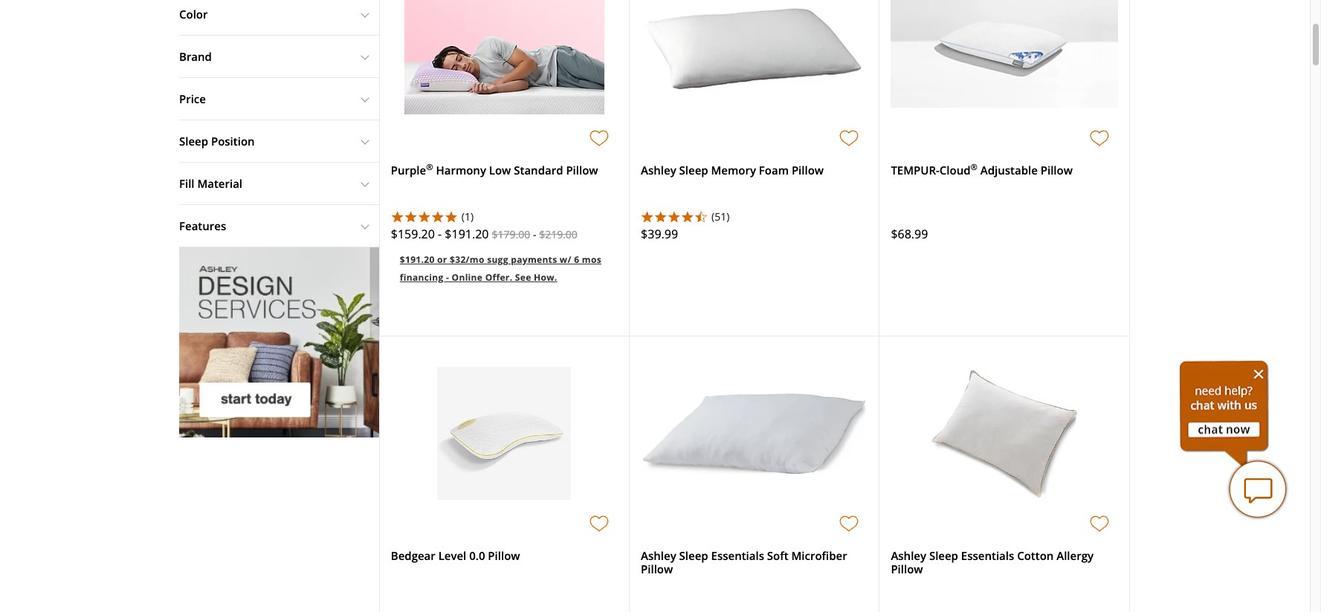 Task type: vqa. For each thing, say whether or not it's contained in the screenshot.
Ashley within the Ashley Sleep Essentials Soft Microfiber Pillow
yes



Task type: locate. For each thing, give the bounding box(es) containing it.
1 horizontal spatial essentials
[[962, 549, 1015, 564]]

essentials
[[712, 549, 765, 564], [962, 549, 1015, 564]]

essentials for cotton
[[962, 549, 1015, 564]]

w/
[[560, 253, 572, 266]]

tempur-cloud® adjustable pillow, , large image
[[891, 0, 1119, 108]]

1 horizontal spatial -
[[446, 271, 449, 284]]

tempur-cloud ® adjustable pillow
[[891, 162, 1073, 178]]

pillow inside tempur-cloud ® adjustable pillow
[[1041, 163, 1073, 178]]

1 essentials from the left
[[712, 549, 765, 564]]

®
[[426, 162, 433, 173], [971, 162, 978, 173]]

promotional memory foam pillow, , large image
[[641, 3, 868, 94]]

(1)
[[462, 210, 474, 224]]

position
[[211, 134, 255, 149]]

$219.00
[[539, 227, 578, 242]]

-
[[438, 226, 442, 242], [533, 227, 537, 242], [446, 271, 449, 284]]

purple® harmony low standard pillow, white, large image
[[404, 0, 605, 115]]

0 horizontal spatial ®
[[426, 162, 433, 173]]

standard
[[514, 163, 563, 178]]

- inside $191.20 or $32/mo sugg payments w/ 6 mos financing - online offer. see how.
[[446, 271, 449, 284]]

- down the 5.0 image on the top left
[[438, 226, 442, 242]]

2 ® from the left
[[971, 162, 978, 173]]

® inside purple ® harmony low standard pillow
[[426, 162, 433, 173]]

or
[[437, 253, 448, 266]]

pillow inside "ashley sleep essentials soft microfiber pillow"
[[641, 562, 673, 577]]

$191.20 or $32/mo sugg payments w/ 6 mos financing - online offer. see how.
[[400, 253, 602, 284]]

1 horizontal spatial $191.20
[[445, 226, 489, 242]]

ashley sleep essentials soft microfiber pillow link
[[641, 549, 848, 577]]

6
[[574, 253, 580, 266]]

sleep inside the ashley sleep essentials cotton allergy pillow
[[930, 549, 959, 564]]

2 horizontal spatial -
[[533, 227, 537, 242]]

ashley for ashley sleep essentials cotton allergy pillow
[[891, 549, 927, 564]]

ashley inside "ashley sleep essentials soft microfiber pillow"
[[641, 549, 677, 564]]

ashley sleep memory foam pillow
[[641, 163, 824, 178]]

1 vertical spatial $191.20
[[400, 253, 435, 266]]

bedgear level 0.0 pillow, , large image
[[438, 367, 572, 501]]

sugg
[[487, 253, 509, 266]]

features
[[179, 219, 226, 233]]

$159.20 - $191.20 $179.00 - $219.00
[[391, 226, 578, 242]]

price
[[179, 91, 206, 106]]

brand
[[179, 49, 212, 64]]

2 essentials from the left
[[962, 549, 1015, 564]]

essentials inside "ashley sleep essentials soft microfiber pillow"
[[712, 549, 765, 564]]

1 horizontal spatial ®
[[971, 162, 978, 173]]

$191.20
[[445, 226, 489, 242], [400, 253, 435, 266]]

(51)
[[712, 210, 730, 224]]

mos
[[582, 253, 602, 266]]

sleep
[[179, 134, 208, 149], [680, 163, 709, 178], [680, 549, 709, 564], [930, 549, 959, 564]]

1 ® from the left
[[426, 162, 433, 173]]

ashley
[[641, 163, 677, 178], [641, 549, 677, 564], [891, 549, 927, 564]]

level
[[439, 549, 467, 564]]

® left adjustable
[[971, 162, 978, 173]]

online
[[452, 271, 483, 284]]

essentials left cotton
[[962, 549, 1015, 564]]

fill
[[179, 176, 195, 191]]

color
[[179, 7, 208, 21]]

- down (1) link
[[533, 227, 537, 242]]

® left harmony
[[426, 162, 433, 173]]

0 horizontal spatial essentials
[[712, 549, 765, 564]]

pillow inside the ashley sleep essentials cotton allergy pillow
[[891, 562, 924, 577]]

pillow
[[566, 163, 598, 178], [792, 163, 824, 178], [1041, 163, 1073, 178], [488, 549, 520, 564], [641, 562, 673, 577], [891, 562, 924, 577]]

$159.20
[[391, 226, 435, 242]]

essentials inside the ashley sleep essentials cotton allergy pillow
[[962, 549, 1015, 564]]

sleep inside "ashley sleep essentials soft microfiber pillow"
[[680, 549, 709, 564]]

5.0 image
[[391, 210, 458, 222]]

- down or
[[446, 271, 449, 284]]

ashley sleep essentials cotton allergy pillow
[[891, 549, 1094, 577]]

foam
[[759, 163, 789, 178]]

ashley inside the ashley sleep essentials cotton allergy pillow
[[891, 549, 927, 564]]

essentials left "soft"
[[712, 549, 765, 564]]

$191.20 down (1)
[[445, 226, 489, 242]]

$191.20 up financing
[[400, 253, 435, 266]]

(1) link
[[462, 210, 618, 225]]

bedgear
[[391, 549, 436, 564]]

ashley sleep essentials soft microfiber pillow
[[641, 549, 848, 577]]

purple ® harmony low standard pillow
[[391, 162, 598, 178]]

0 horizontal spatial $191.20
[[400, 253, 435, 266]]

bedgear level 0.0 pillow link
[[391, 549, 520, 564]]

sleep for ashley sleep memory foam pillow
[[680, 163, 709, 178]]

see
[[515, 271, 532, 284]]

- inside $159.20 - $191.20 $179.00 - $219.00
[[533, 227, 537, 242]]

$39.99
[[641, 226, 678, 242]]

essentials for soft
[[712, 549, 765, 564]]

$68.99
[[891, 226, 929, 242]]



Task type: describe. For each thing, give the bounding box(es) containing it.
$32/mo
[[450, 253, 485, 266]]

$191.20 or $32/mo sugg payments w/ 6 mos financing - online offer. see how. button
[[391, 241, 618, 294]]

ashley sleep memory foam pillow link
[[641, 163, 824, 178]]

memory
[[712, 163, 756, 178]]

material
[[197, 176, 243, 191]]

ashley for ashley sleep memory foam pillow
[[641, 163, 677, 178]]

financing
[[400, 271, 444, 284]]

® inside tempur-cloud ® adjustable pillow
[[971, 162, 978, 173]]

offer.
[[485, 271, 513, 284]]

harmony
[[436, 163, 486, 178]]

z123 pillow series cotton allergy pillow, , large image
[[929, 367, 1081, 501]]

(51) link
[[712, 210, 868, 225]]

purple
[[391, 163, 426, 178]]

soft
[[768, 549, 789, 564]]

$191.20 inside $191.20 or $32/mo sugg payments w/ 6 mos financing - online offer. see how.
[[400, 253, 435, 266]]

microfiber
[[792, 549, 848, 564]]

4.3 image
[[641, 210, 708, 222]]

pillow inside purple ® harmony low standard pillow
[[566, 163, 598, 178]]

dialogue message for liveperson image
[[1181, 361, 1270, 468]]

0 vertical spatial $191.20
[[445, 226, 489, 242]]

cotton
[[1018, 549, 1054, 564]]

chat bubble mobile view image
[[1229, 460, 1288, 520]]

bedgear level 0.0 pillow
[[391, 549, 520, 564]]

z123 pillow series soft microfiber pillow, , large image
[[641, 392, 868, 477]]

ashley sleep essentials cotton allergy pillow link
[[891, 549, 1094, 577]]

cloud
[[940, 163, 971, 178]]

allergy
[[1057, 549, 1094, 564]]

sleep for ashley sleep essentials soft microfiber pillow
[[680, 549, 709, 564]]

adjustable
[[981, 163, 1038, 178]]

how.
[[534, 271, 558, 284]]

tempur-
[[891, 163, 940, 178]]

fill material
[[179, 176, 243, 191]]

payments
[[511, 253, 557, 266]]

0 horizontal spatial -
[[438, 226, 442, 242]]

low
[[489, 163, 511, 178]]

sleep position
[[179, 134, 255, 149]]

0.0
[[470, 549, 485, 564]]

ashley for ashley sleep essentials soft microfiber pillow
[[641, 549, 677, 564]]

sleep for ashley sleep essentials cotton allergy pillow
[[930, 549, 959, 564]]

$179.00
[[492, 227, 531, 242]]



